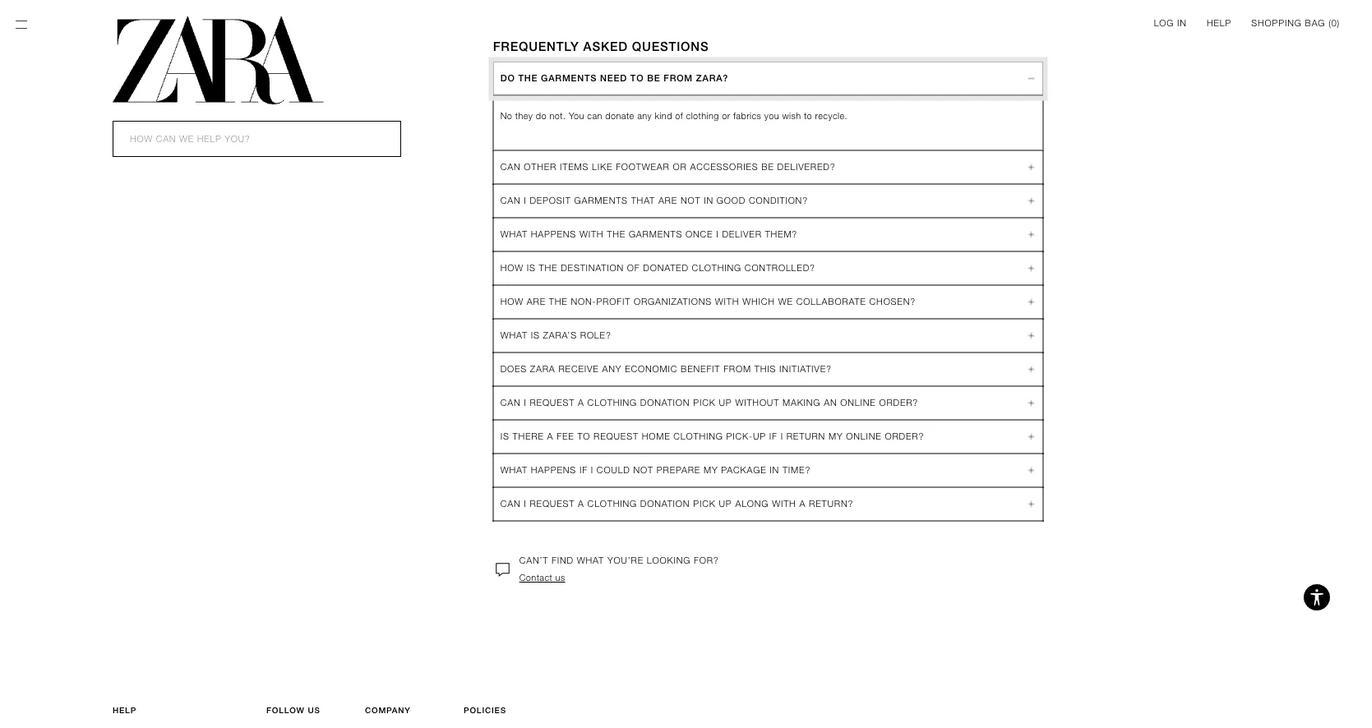 Task type: describe. For each thing, give the bounding box(es) containing it.
do the garments need to be from zara?
[[501, 73, 729, 83]]

what is zara's role? button
[[494, 319, 1044, 352]]

how is the destination of donated clothing controlled?
[[501, 263, 816, 273]]

controlled?
[[745, 263, 816, 273]]

can't find what you're looking for? contact us
[[520, 556, 719, 583]]

are inside dropdown button
[[527, 297, 546, 307]]

donation for without
[[641, 398, 690, 408]]

can i request a clothing donation pick up without making an online order? button
[[494, 387, 1044, 420]]

which
[[743, 297, 776, 307]]

donated
[[644, 263, 689, 273]]

do
[[501, 73, 515, 83]]

log in
[[1155, 18, 1188, 28]]

plus image for how is the destination of donated clothing controlled?
[[1027, 259, 1037, 278]]

them?
[[766, 229, 798, 240]]

0
[[1332, 18, 1338, 28]]

find
[[552, 556, 574, 566]]

you
[[765, 111, 780, 121]]

can't
[[520, 556, 549, 566]]

1 horizontal spatial with
[[716, 297, 740, 307]]

benefit
[[681, 364, 721, 375]]

along
[[736, 499, 769, 509]]

donation for along
[[641, 499, 690, 509]]

order? inside is there a fee to request home clothing pick-up if i return my online order? dropdown button
[[886, 432, 925, 442]]

garments inside "dropdown button"
[[575, 196, 628, 206]]

the left destination
[[539, 263, 558, 273]]

a left "return?"
[[800, 499, 806, 509]]

fee
[[557, 432, 575, 442]]

happens for with
[[531, 229, 577, 240]]

plus image for can i deposit garments that are not in good condition?
[[1027, 191, 1037, 211]]

i left return
[[781, 432, 784, 442]]

items
[[560, 162, 589, 172]]

bag
[[1306, 18, 1326, 28]]

less image for we
[[1022, 297, 1042, 307]]

i inside "dropdown button"
[[524, 196, 527, 206]]

return
[[787, 432, 826, 442]]

less image inside do the garments need to be from zara? dropdown button
[[1027, 69, 1037, 88]]

i inside dropdown button
[[524, 398, 527, 408]]

How can we help you? search field
[[113, 121, 401, 157]]

good
[[717, 196, 746, 206]]

less image for delivered?
[[1022, 162, 1042, 172]]

shopping bag ( 0 )
[[1252, 18, 1341, 28]]

no they do not. you can donate any kind of clothing or fabrics you wish to recycle.
[[501, 111, 848, 121]]

online inside can i request a clothing donation pick up without making an online order? dropdown button
[[841, 398, 877, 408]]

initiative?
[[780, 364, 832, 375]]

recycle.
[[816, 111, 848, 121]]

to
[[804, 111, 813, 121]]

condition?
[[749, 196, 809, 206]]

can i request a clothing donation pick up along with a return? button
[[494, 488, 1044, 521]]

there
[[513, 432, 544, 442]]

no
[[501, 111, 513, 121]]

wish
[[783, 111, 802, 121]]

can i request a clothing donation pick up along with a return?
[[501, 499, 854, 509]]

any
[[638, 111, 652, 121]]

less image inside 'can i request a clothing donation pick up along with a return?' 'dropdown button'
[[1022, 500, 1042, 509]]

a inside can i request a clothing donation pick up without making an online order? dropdown button
[[578, 398, 585, 408]]

can i request a clothing donation pick up without making an online order?
[[501, 398, 919, 408]]

less image inside how is the destination of donated clothing controlled? dropdown button
[[1022, 263, 1042, 273]]

clothing down can i request a clothing donation pick up without making an online order?
[[674, 432, 724, 442]]

role?
[[581, 331, 612, 341]]

does
[[501, 364, 527, 375]]

can for can other items like footwear or accessories be delivered?
[[501, 162, 521, 172]]

online inside is there a fee to request home clothing pick-up if i return my online order? dropdown button
[[847, 432, 882, 442]]

with inside 'dropdown button'
[[773, 499, 797, 509]]

deposit
[[530, 196, 571, 206]]

to for request
[[578, 432, 591, 442]]

kind
[[655, 111, 673, 121]]

clothing up how are the non-profit organizations with which we collaborate chosen?
[[692, 263, 742, 273]]

making
[[783, 398, 821, 408]]

can
[[588, 111, 603, 121]]

request for can i request a clothing donation pick up without making an online order?
[[530, 398, 575, 408]]

once
[[686, 229, 714, 240]]

be inside do the garments need to be from zara? dropdown button
[[648, 73, 661, 83]]

2 vertical spatial is
[[501, 432, 510, 442]]

up for without
[[719, 398, 733, 408]]

plus image for does zara receive any economic benefit from this initiative?
[[1027, 360, 1037, 379]]

is for what
[[531, 331, 540, 341]]

receive
[[559, 364, 599, 375]]

economic
[[625, 364, 678, 375]]

what is zara's role?
[[501, 331, 612, 341]]

accessories
[[691, 162, 759, 172]]

collaborate
[[797, 297, 867, 307]]

profit
[[597, 297, 631, 307]]

other
[[524, 162, 557, 172]]

the right do
[[519, 73, 538, 83]]

you
[[569, 111, 585, 121]]

a inside is there a fee to request home clothing pick-up if i return my online order? dropdown button
[[548, 432, 554, 442]]

us
[[556, 573, 566, 583]]

not inside dropdown button
[[634, 465, 654, 476]]

any
[[603, 364, 622, 375]]

how are the non-profit organizations with which we collaborate chosen? button
[[494, 286, 1044, 319]]

what for what happens with the garments once i deliver them?
[[501, 229, 528, 240]]

can i deposit garments that are not in good condition? button
[[494, 185, 1044, 217]]

what happens with the garments once i deliver them?
[[501, 229, 798, 240]]

can for can i deposit garments that are not in good condition?
[[501, 196, 521, 206]]

2 vertical spatial garments
[[629, 229, 683, 240]]

the left non-
[[549, 297, 568, 307]]

can other items like footwear or accessories be delivered?
[[501, 162, 836, 172]]

zara's
[[543, 331, 577, 341]]

order? inside can i request a clothing donation pick up without making an online order? dropdown button
[[880, 398, 919, 408]]

they
[[516, 111, 533, 121]]

0 vertical spatial in
[[1178, 18, 1188, 28]]

does zara receive any economic benefit from this initiative? button
[[494, 353, 1044, 386]]

less image for order?
[[1022, 398, 1042, 408]]

can for can i request a clothing donation pick up without making an online order?
[[501, 398, 521, 408]]

need
[[601, 73, 628, 83]]



Task type: locate. For each thing, give the bounding box(es) containing it.
can left other
[[501, 162, 521, 172]]

from down questions
[[664, 73, 693, 83]]

donation
[[641, 398, 690, 408], [641, 499, 690, 509]]

0 horizontal spatial my
[[704, 465, 719, 476]]

less image inside is there a fee to request home clothing pick-up if i return my online order? dropdown button
[[1022, 432, 1042, 442]]

2 horizontal spatial in
[[1178, 18, 1188, 28]]

is there a fee to request home clothing pick-up if i return my online order?
[[501, 432, 925, 442]]

i inside 'dropdown button'
[[524, 499, 527, 509]]

plus image inside is there a fee to request home clothing pick-up if i return my online order? dropdown button
[[1027, 427, 1037, 447]]

clothing inside dropdown button
[[588, 398, 638, 408]]

zara logo united states. image
[[113, 16, 324, 104]]

1 pick from the top
[[694, 398, 716, 408]]

what happens with the garments once i deliver them? button
[[494, 218, 1044, 251]]

request up could
[[594, 432, 639, 442]]

up inside 'can i request a clothing donation pick up along with a return?' 'dropdown button'
[[719, 499, 733, 509]]

5 plus image from the top
[[1027, 461, 1037, 481]]

1 horizontal spatial not
[[681, 196, 701, 206]]

pick for without
[[694, 398, 716, 408]]

a up what
[[578, 499, 585, 509]]

0 vertical spatial be
[[648, 73, 661, 83]]

if left return
[[770, 432, 778, 442]]

plus image inside can i deposit garments that are not in good condition? "dropdown button"
[[1027, 191, 1037, 211]]

online right return
[[847, 432, 882, 442]]

online right the 'an'
[[841, 398, 877, 408]]

can for can i request a clothing donation pick up along with a return?
[[501, 499, 521, 509]]

plus image inside how is the destination of donated clothing controlled? dropdown button
[[1027, 259, 1037, 278]]

2 horizontal spatial with
[[773, 499, 797, 509]]

deliver
[[723, 229, 762, 240]]

1 horizontal spatial are
[[659, 196, 678, 206]]

garments down can i deposit garments that are not in good condition? on the top of the page
[[629, 229, 683, 240]]

be up can i deposit garments that are not in good condition? "dropdown button"
[[762, 162, 775, 172]]

1 less image from the top
[[1022, 398, 1042, 408]]

plus image inside what happens if i could not prepare my package in time? dropdown button
[[1027, 461, 1037, 481]]

donate
[[606, 111, 635, 121]]

to right fee
[[578, 432, 591, 442]]

clothing
[[686, 111, 720, 121]]

non-
[[571, 297, 597, 307]]

3 can from the top
[[501, 398, 521, 408]]

0 vertical spatial online
[[841, 398, 877, 408]]

can inside 'dropdown button'
[[501, 499, 521, 509]]

what for what is zara's role?
[[501, 331, 528, 341]]

4 can from the top
[[501, 499, 521, 509]]

less image inside what happens if i could not prepare my package in time? dropdown button
[[1022, 466, 1042, 476]]

plus image
[[1027, 157, 1037, 177], [1027, 191, 1037, 211], [1027, 259, 1037, 278], [1027, 360, 1037, 379], [1027, 461, 1037, 481]]

is left destination
[[527, 263, 536, 273]]

2 can from the top
[[501, 196, 521, 206]]

1 vertical spatial to
[[578, 432, 591, 442]]

for?
[[694, 556, 719, 566]]

the up destination
[[607, 229, 626, 240]]

0 vertical spatial my
[[829, 432, 844, 442]]

1 vertical spatial request
[[594, 432, 639, 442]]

not.
[[550, 111, 566, 121]]

frequently
[[493, 39, 580, 53]]

in left good
[[704, 196, 714, 206]]

0 vertical spatial how
[[501, 263, 524, 273]]

is
[[527, 263, 536, 273], [531, 331, 540, 341], [501, 432, 510, 442]]

2 donation from the top
[[641, 499, 690, 509]]

from left this
[[724, 364, 752, 375]]

looking
[[647, 556, 691, 566]]

2 vertical spatial what
[[501, 465, 528, 476]]

asked
[[584, 39, 628, 53]]

request for can i request a clothing donation pick up along with a return?
[[530, 499, 575, 509]]

with right the along at bottom right
[[773, 499, 797, 509]]

1 vertical spatial is
[[531, 331, 540, 341]]

up for along
[[719, 499, 733, 509]]

request inside dropdown button
[[594, 432, 639, 442]]

in
[[1178, 18, 1188, 28], [704, 196, 714, 206], [770, 465, 780, 476]]

with up destination
[[580, 229, 604, 240]]

1 vertical spatial donation
[[641, 499, 690, 509]]

clothing inside 'dropdown button'
[[588, 499, 638, 509]]

happens for if
[[531, 465, 577, 476]]

that
[[631, 196, 656, 206]]

1 vertical spatial with
[[716, 297, 740, 307]]

in left time?
[[770, 465, 780, 476]]

of
[[628, 263, 640, 273]]

up
[[719, 398, 733, 408], [753, 432, 767, 442], [719, 499, 733, 509]]

2 vertical spatial request
[[530, 499, 575, 509]]

in inside "dropdown button"
[[704, 196, 714, 206]]

2 vertical spatial less image
[[1022, 500, 1042, 509]]

plus image for an
[[1027, 393, 1037, 413]]

0 vertical spatial with
[[580, 229, 604, 240]]

6 plus image from the top
[[1027, 495, 1037, 514]]

help
[[1207, 18, 1232, 28]]

1 horizontal spatial be
[[762, 162, 775, 172]]

less image
[[1027, 69, 1037, 88], [1022, 162, 1042, 172], [1022, 196, 1042, 206], [1022, 230, 1042, 240], [1022, 263, 1042, 273], [1022, 297, 1042, 307], [1022, 331, 1042, 341], [1022, 365, 1042, 375], [1022, 466, 1042, 476]]

pick inside dropdown button
[[694, 398, 716, 408]]

1 can from the top
[[501, 162, 521, 172]]

donation inside dropdown button
[[641, 398, 690, 408]]

pick inside 'dropdown button'
[[694, 499, 716, 509]]

0 horizontal spatial be
[[648, 73, 661, 83]]

donation inside 'dropdown button'
[[641, 499, 690, 509]]

can inside "dropdown button"
[[501, 196, 521, 206]]

0 vertical spatial less image
[[1022, 398, 1042, 408]]

1 vertical spatial are
[[527, 297, 546, 307]]

less image for package
[[1022, 466, 1042, 476]]

0 vertical spatial from
[[664, 73, 693, 83]]

up left without
[[719, 398, 733, 408]]

1 vertical spatial happens
[[531, 465, 577, 476]]

what down other
[[501, 229, 528, 240]]

does zara receive any economic benefit from this initiative?
[[501, 364, 832, 375]]

1 vertical spatial up
[[753, 432, 767, 442]]

1 vertical spatial from
[[724, 364, 752, 375]]

less image for good
[[1022, 196, 1042, 206]]

request up find
[[530, 499, 575, 509]]

not right could
[[634, 465, 654, 476]]

2 vertical spatial in
[[770, 465, 780, 476]]

2 what from the top
[[501, 331, 528, 341]]

what
[[577, 556, 605, 566]]

1 horizontal spatial to
[[631, 73, 644, 83]]

1 horizontal spatial from
[[724, 364, 752, 375]]

1 vertical spatial order?
[[886, 432, 925, 442]]

0 vertical spatial are
[[659, 196, 678, 206]]

plus image inside can other items like footwear or accessories be delivered? dropdown button
[[1027, 157, 1037, 177]]

plus image inside 'can i request a clothing donation pick up along with a return?' 'dropdown button'
[[1027, 495, 1037, 514]]

0 horizontal spatial if
[[580, 465, 588, 476]]

1 vertical spatial how
[[501, 297, 524, 307]]

up inside is there a fee to request home clothing pick-up if i return my online order? dropdown button
[[753, 432, 767, 442]]

less image inside can i request a clothing donation pick up without making an online order? dropdown button
[[1022, 398, 1042, 408]]

happens
[[531, 229, 577, 240], [531, 465, 577, 476]]

less image
[[1022, 398, 1042, 408], [1022, 432, 1042, 442], [1022, 500, 1042, 509]]

the
[[519, 73, 538, 83], [607, 229, 626, 240], [539, 263, 558, 273], [549, 297, 568, 307]]

shopping
[[1252, 18, 1303, 28]]

1 plus image from the top
[[1027, 225, 1037, 245]]

2 vertical spatial up
[[719, 499, 733, 509]]

my right prepare
[[704, 465, 719, 476]]

can
[[501, 162, 521, 172], [501, 196, 521, 206], [501, 398, 521, 408], [501, 499, 521, 509]]

i up there
[[524, 398, 527, 408]]

zara?
[[697, 73, 729, 83]]

are inside "dropdown button"
[[659, 196, 678, 206]]

2 vertical spatial with
[[773, 499, 797, 509]]

request
[[530, 398, 575, 408], [594, 432, 639, 442], [530, 499, 575, 509]]

a left fee
[[548, 432, 554, 442]]

up down without
[[753, 432, 767, 442]]

this
[[755, 364, 777, 375]]

pick down benefit
[[694, 398, 716, 408]]

3 what from the top
[[501, 465, 528, 476]]

happens down fee
[[531, 465, 577, 476]]

0 vertical spatial to
[[631, 73, 644, 83]]

up inside can i request a clothing donation pick up without making an online order? dropdown button
[[719, 398, 733, 408]]

up left the along at bottom right
[[719, 499, 733, 509]]

my
[[829, 432, 844, 442], [704, 465, 719, 476]]

plus image for what happens if i could not prepare my package in time?
[[1027, 461, 1037, 481]]

0 horizontal spatial from
[[664, 73, 693, 83]]

if left could
[[580, 465, 588, 476]]

can left deposit
[[501, 196, 521, 206]]

frequently asked questions
[[493, 39, 709, 53]]

are
[[659, 196, 678, 206], [527, 297, 546, 307]]

from for this
[[724, 364, 752, 375]]

a down receive
[[578, 398, 585, 408]]

delivered?
[[778, 162, 836, 172]]

to for be
[[631, 73, 644, 83]]

1 how from the top
[[501, 263, 524, 273]]

0 vertical spatial if
[[770, 432, 778, 442]]

to
[[631, 73, 644, 83], [578, 432, 591, 442]]

footwear
[[616, 162, 670, 172]]

plus image inside what is zara's role? dropdown button
[[1027, 326, 1037, 346]]

5 plus image from the top
[[1027, 427, 1037, 447]]

or
[[673, 162, 687, 172]]

time?
[[783, 465, 811, 476]]

open menu image
[[13, 16, 30, 33]]

i left deposit
[[524, 196, 527, 206]]

0 status
[[1332, 18, 1338, 28]]

garments up you
[[541, 73, 597, 83]]

1 vertical spatial my
[[704, 465, 719, 476]]

0 vertical spatial is
[[527, 263, 536, 273]]

plus image for a
[[1027, 495, 1037, 514]]

(
[[1329, 18, 1332, 28]]

do
[[536, 111, 547, 121]]

help link
[[1207, 16, 1232, 30]]

1 vertical spatial garments
[[575, 196, 628, 206]]

2 plus image from the top
[[1027, 292, 1037, 312]]

like
[[592, 162, 613, 172]]

plus image for if
[[1027, 427, 1037, 447]]

3 plus image from the top
[[1027, 259, 1037, 278]]

0 horizontal spatial to
[[578, 432, 591, 442]]

order?
[[880, 398, 919, 408], [886, 432, 925, 442]]

request inside dropdown button
[[530, 398, 575, 408]]

of
[[676, 111, 684, 121]]

questions
[[632, 39, 709, 53]]

happens down deposit
[[531, 229, 577, 240]]

1 happens from the top
[[531, 229, 577, 240]]

can other items like footwear or accessories be delivered? button
[[494, 151, 1044, 184]]

clothing down the any
[[588, 398, 638, 408]]

not
[[681, 196, 701, 206], [634, 465, 654, 476]]

)
[[1338, 18, 1341, 28]]

accessibility image
[[1301, 582, 1334, 614]]

pick-
[[727, 432, 753, 442]]

you're
[[608, 556, 644, 566]]

what up does
[[501, 331, 528, 341]]

i right once
[[717, 229, 719, 240]]

what happens if i could not prepare my package in time?
[[501, 465, 811, 476]]

garments
[[541, 73, 597, 83], [575, 196, 628, 206], [629, 229, 683, 240]]

could
[[597, 465, 631, 476]]

less image for them?
[[1022, 230, 1042, 240]]

1 plus image from the top
[[1027, 157, 1037, 177]]

is there a fee to request home clothing pick-up if i return my online order? button
[[494, 421, 1044, 453]]

we
[[779, 297, 794, 307]]

1 horizontal spatial in
[[770, 465, 780, 476]]

is left there
[[501, 432, 510, 442]]

be down questions
[[648, 73, 661, 83]]

pick for along
[[694, 499, 716, 509]]

2 how from the top
[[501, 297, 524, 307]]

what happens if i could not prepare my package in time? button
[[494, 454, 1044, 487]]

0 horizontal spatial are
[[527, 297, 546, 307]]

plus image inside what happens with the garments once i deliver them? dropdown button
[[1027, 225, 1037, 245]]

1 vertical spatial if
[[580, 465, 588, 476]]

0 vertical spatial request
[[530, 398, 575, 408]]

from for zara?
[[664, 73, 693, 83]]

4 plus image from the top
[[1027, 393, 1037, 413]]

plus image inside can i request a clothing donation pick up without making an online order? dropdown button
[[1027, 393, 1037, 413]]

less image inside can i deposit garments that are not in good condition? "dropdown button"
[[1022, 196, 1042, 206]]

0 vertical spatial order?
[[880, 398, 919, 408]]

is for how
[[527, 263, 536, 273]]

with left which at top
[[716, 297, 740, 307]]

how for how are the non-profit organizations with which we collaborate chosen?
[[501, 297, 524, 307]]

clothing down could
[[588, 499, 638, 509]]

0 horizontal spatial not
[[634, 465, 654, 476]]

1 horizontal spatial my
[[829, 432, 844, 442]]

or
[[722, 111, 731, 121]]

fabrics
[[734, 111, 762, 121]]

0 vertical spatial pick
[[694, 398, 716, 408]]

0 vertical spatial donation
[[641, 398, 690, 408]]

return?
[[809, 499, 854, 509]]

chosen?
[[870, 297, 916, 307]]

plus image for can other items like footwear or accessories be delivered?
[[1027, 157, 1037, 177]]

1 what from the top
[[501, 229, 528, 240]]

home
[[642, 432, 671, 442]]

plus image inside does zara receive any economic benefit from this initiative? dropdown button
[[1027, 360, 1037, 379]]

do the garments need to be from zara? button
[[494, 62, 1044, 96]]

2 less image from the top
[[1022, 432, 1042, 442]]

less image for return
[[1022, 432, 1042, 442]]

3 less image from the top
[[1022, 500, 1042, 509]]

be inside can other items like footwear or accessories be delivered? dropdown button
[[762, 162, 775, 172]]

are right that
[[659, 196, 678, 206]]

what down there
[[501, 465, 528, 476]]

0 vertical spatial what
[[501, 229, 528, 240]]

1 vertical spatial what
[[501, 331, 528, 341]]

zara
[[530, 364, 556, 375]]

pick down prepare
[[694, 499, 716, 509]]

less image for initiative?
[[1022, 365, 1042, 375]]

to right need
[[631, 73, 644, 83]]

1 vertical spatial less image
[[1022, 432, 1042, 442]]

2 plus image from the top
[[1027, 191, 1037, 211]]

online
[[841, 398, 877, 408], [847, 432, 882, 442]]

0 horizontal spatial in
[[704, 196, 714, 206]]

is left zara's
[[531, 331, 540, 341]]

0 vertical spatial not
[[681, 196, 701, 206]]

1 vertical spatial pick
[[694, 499, 716, 509]]

not inside "dropdown button"
[[681, 196, 701, 206]]

2 happens from the top
[[531, 465, 577, 476]]

what for what happens if i could not prepare my package in time?
[[501, 465, 528, 476]]

package
[[722, 465, 767, 476]]

1 donation from the top
[[641, 398, 690, 408]]

0 horizontal spatial with
[[580, 229, 604, 240]]

less image inside does zara receive any economic benefit from this initiative? dropdown button
[[1022, 365, 1042, 375]]

log in link
[[1155, 16, 1188, 30]]

1 vertical spatial in
[[704, 196, 714, 206]]

log
[[1155, 18, 1175, 28]]

can i deposit garments that are not in good condition?
[[501, 196, 809, 206]]

2 pick from the top
[[694, 499, 716, 509]]

can down does
[[501, 398, 521, 408]]

request inside 'dropdown button'
[[530, 499, 575, 509]]

donation down what happens if i could not prepare my package in time?
[[641, 499, 690, 509]]

plus image
[[1027, 225, 1037, 245], [1027, 292, 1037, 312], [1027, 326, 1037, 346], [1027, 393, 1037, 413], [1027, 427, 1037, 447], [1027, 495, 1037, 514]]

1 vertical spatial not
[[634, 465, 654, 476]]

4 plus image from the top
[[1027, 360, 1037, 379]]

garments down like
[[575, 196, 628, 206]]

from
[[664, 73, 693, 83], [724, 364, 752, 375]]

i left could
[[591, 465, 594, 476]]

donation down does zara receive any economic benefit from this initiative?
[[641, 398, 690, 408]]

an
[[824, 398, 838, 408]]

be
[[648, 73, 661, 83], [762, 162, 775, 172]]

request down zara
[[530, 398, 575, 408]]

how is the destination of donated clothing controlled? button
[[494, 252, 1044, 285]]

less image inside can other items like footwear or accessories be delivered? dropdown button
[[1022, 162, 1042, 172]]

in inside dropdown button
[[770, 465, 780, 476]]

i up can't
[[524, 499, 527, 509]]

1 vertical spatial online
[[847, 432, 882, 442]]

1 horizontal spatial if
[[770, 432, 778, 442]]

how for how is the destination of donated clothing controlled?
[[501, 263, 524, 273]]

are up the what is zara's role? at the top
[[527, 297, 546, 307]]

1 vertical spatial be
[[762, 162, 775, 172]]

how are the non-profit organizations with which we collaborate chosen?
[[501, 297, 916, 307]]

3 plus image from the top
[[1027, 326, 1037, 346]]

can up can't
[[501, 499, 521, 509]]

plus image inside how are the non-profit organizations with which we collaborate chosen? dropdown button
[[1027, 292, 1037, 312]]

0 vertical spatial up
[[719, 398, 733, 408]]

with
[[580, 229, 604, 240], [716, 297, 740, 307], [773, 499, 797, 509]]

plus image for chosen?
[[1027, 292, 1037, 312]]

not up once
[[681, 196, 701, 206]]

0 vertical spatial garments
[[541, 73, 597, 83]]

0 vertical spatial happens
[[531, 229, 577, 240]]

my right return
[[829, 432, 844, 442]]

in right log
[[1178, 18, 1188, 28]]



Task type: vqa. For each thing, say whether or not it's contained in the screenshot.
DESTINATION
yes



